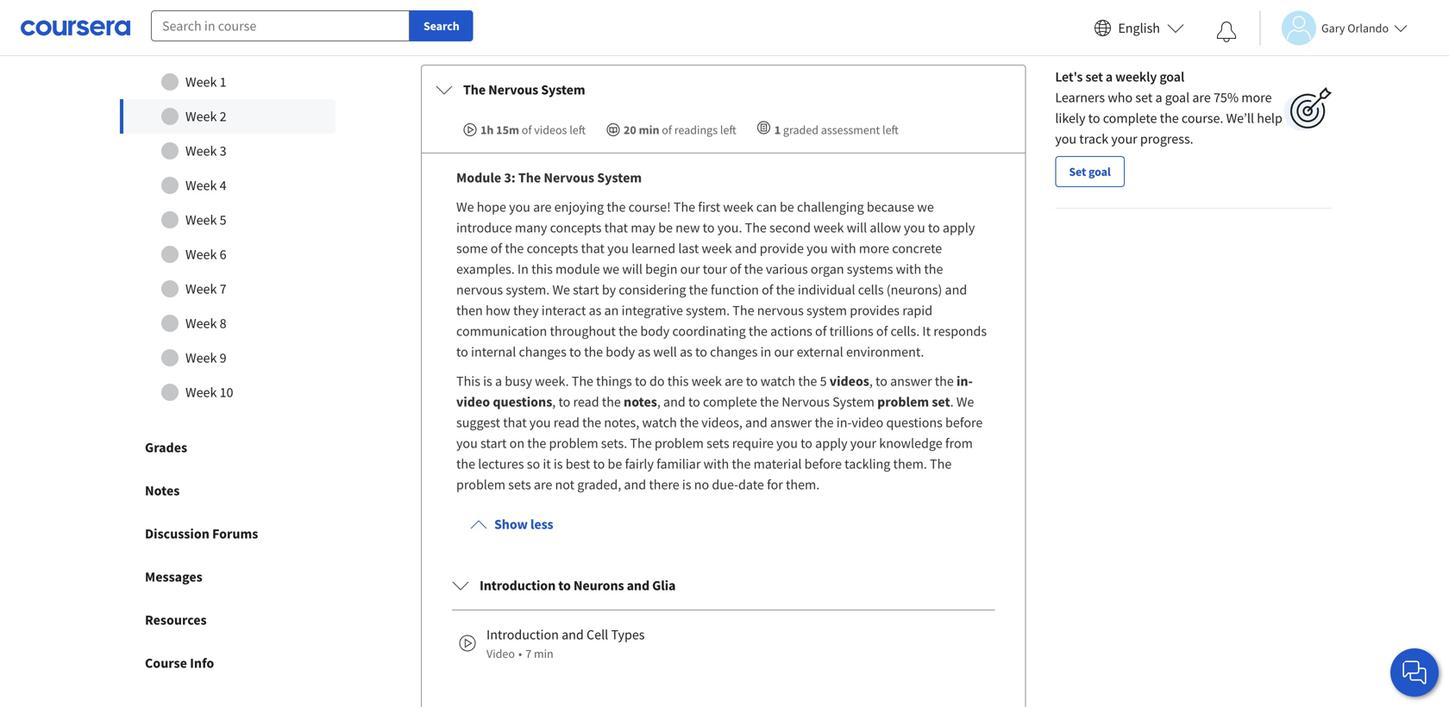 Task type: vqa. For each thing, say whether or not it's contained in the screenshot.
need to the top
no



Task type: locate. For each thing, give the bounding box(es) containing it.
questions inside in- video questions
[[493, 394, 553, 411]]

2 vertical spatial goal
[[1089, 164, 1111, 180]]

messages
[[145, 569, 203, 586]]

10 week from the top
[[186, 384, 217, 401]]

the
[[1161, 110, 1180, 127], [607, 199, 626, 216], [505, 240, 524, 257], [745, 261, 764, 278], [925, 261, 944, 278], [689, 281, 708, 299], [776, 281, 796, 299], [619, 323, 638, 340], [749, 323, 768, 340], [584, 344, 603, 361], [799, 373, 818, 390], [935, 373, 954, 390], [602, 394, 621, 411], [760, 394, 779, 411], [583, 414, 602, 432], [680, 414, 699, 432], [815, 414, 834, 432], [528, 435, 547, 452], [457, 456, 476, 473], [732, 456, 751, 473]]

concepts down many at left
[[527, 240, 579, 257]]

0 vertical spatial we
[[918, 199, 935, 216]]

introduction for introduction and cell types video • 7 min
[[487, 627, 559, 644]]

be down the sets.
[[608, 456, 623, 473]]

nervous up enjoying
[[544, 169, 595, 187]]

a for let's set a weekly goal
[[1106, 68, 1113, 86]]

0 horizontal spatial nervous
[[457, 281, 503, 299]]

start
[[573, 281, 600, 299], [481, 435, 507, 452]]

we up by
[[603, 261, 620, 278]]

is
[[483, 373, 493, 390], [554, 456, 563, 473], [683, 476, 692, 494]]

watch down in on the right of page
[[761, 373, 796, 390]]

0 vertical spatial questions
[[493, 394, 553, 411]]

to up , to read the notes , and to complete the nervous system problem set
[[746, 373, 758, 390]]

min right •
[[534, 647, 554, 662]]

as left well
[[638, 344, 651, 361]]

2 vertical spatial a
[[495, 373, 502, 390]]

2 left from the left
[[721, 122, 737, 138]]

you left 'learned'
[[608, 240, 629, 257]]

and down you.
[[735, 240, 757, 257]]

7 inside 'link'
[[220, 281, 227, 298]]

first
[[698, 199, 721, 216]]

2 vertical spatial be
[[608, 456, 623, 473]]

1 vertical spatial we
[[603, 261, 620, 278]]

is left no
[[683, 476, 692, 494]]

6 week from the top
[[186, 246, 217, 263]]

are
[[1193, 89, 1212, 106], [533, 199, 552, 216], [725, 373, 744, 390], [534, 476, 553, 494]]

material
[[754, 456, 802, 473]]

complete down who
[[1104, 110, 1158, 127]]

1 vertical spatial your
[[851, 435, 877, 452]]

examples.
[[457, 261, 515, 278]]

to down week.
[[559, 394, 571, 411]]

min right 20
[[639, 122, 660, 138]]

is right "this"
[[483, 373, 493, 390]]

7 week from the top
[[186, 281, 217, 298]]

2 vertical spatial nervous
[[782, 394, 830, 411]]

with for because
[[831, 240, 857, 257]]

0 horizontal spatial this
[[532, 261, 553, 278]]

0 horizontal spatial 1
[[220, 73, 227, 91]]

2 week from the top
[[186, 108, 217, 125]]

a down weekly
[[1156, 89, 1163, 106]]

0 vertical spatial more
[[1242, 89, 1273, 106]]

videos right 15m
[[534, 122, 567, 138]]

2 horizontal spatial left
[[883, 122, 899, 138]]

some
[[457, 240, 488, 257]]

1h
[[481, 122, 494, 138]]

with up due-
[[704, 456, 729, 473]]

allow
[[870, 219, 902, 237]]

we up 'interact'
[[553, 281, 570, 299]]

0 horizontal spatial with
[[704, 456, 729, 473]]

search
[[424, 18, 460, 34]]

0 horizontal spatial complete
[[703, 394, 758, 411]]

1 horizontal spatial questions
[[887, 414, 943, 432]]

0 horizontal spatial more
[[859, 240, 890, 257]]

. we suggest that you read the notes, watch the videos, and answer the in-video questions before you start on the problem sets. the problem sets require you to apply your knowledge from the lectures so it is best to be fairly familiar with the material before tackling them. the problem sets are not graded, and there is no due-date for them.
[[457, 394, 983, 494]]

concepts
[[550, 219, 602, 237], [527, 240, 579, 257]]

of down various
[[762, 281, 774, 299]]

to down the "this is a busy week. the things to do this week are to watch the 5 videos , to answer the"
[[689, 394, 701, 411]]

0 vertical spatial will
[[847, 219, 868, 237]]

week up week 2
[[186, 73, 217, 91]]

this right in at top left
[[532, 261, 553, 278]]

to up graded,
[[593, 456, 605, 473]]

5 up 6 on the top of the page
[[220, 212, 227, 229]]

that up on
[[503, 414, 527, 432]]

7 down 6 on the top of the page
[[220, 281, 227, 298]]

read up best
[[554, 414, 580, 432]]

are up course.
[[1193, 89, 1212, 106]]

questions down busy
[[493, 394, 553, 411]]

the inside dropdown button
[[463, 81, 486, 98]]

changes
[[519, 344, 567, 361], [710, 344, 758, 361]]

1 vertical spatial complete
[[703, 394, 758, 411]]

1 horizontal spatial body
[[641, 323, 670, 340]]

0 horizontal spatial your
[[851, 435, 877, 452]]

0 horizontal spatial our
[[681, 261, 700, 278]]

week inside "week 2" link
[[186, 108, 217, 125]]

week inside week 8 link
[[186, 315, 217, 332]]

apply up tackling
[[816, 435, 848, 452]]

1 up the 2
[[220, 73, 227, 91]]

introduction to neurons and glia button
[[438, 562, 1009, 610]]

nervous inside dropdown button
[[489, 81, 539, 98]]

, down environment.
[[870, 373, 873, 390]]

week inside week 5 link
[[186, 212, 217, 229]]

of up the external
[[816, 323, 827, 340]]

0 horizontal spatial left
[[570, 122, 586, 138]]

0 vertical spatial this
[[532, 261, 553, 278]]

answer inside . we suggest that you read the notes, watch the videos, and answer the in-video questions before you start on the problem sets. the problem sets require you to apply your knowledge from the lectures so it is best to be fairly familiar with the material before tackling them. the problem sets are not graded, and there is no due-date for them.
[[771, 414, 812, 432]]

week 7 link
[[120, 272, 336, 306]]

1 week from the top
[[186, 73, 217, 91]]

1 horizontal spatial system.
[[686, 302, 730, 319]]

problem
[[878, 394, 930, 411], [549, 435, 599, 452], [655, 435, 704, 452], [457, 476, 506, 494]]

is right it
[[554, 456, 563, 473]]

be
[[780, 199, 795, 216], [659, 219, 673, 237], [608, 456, 623, 473]]

week for week 4
[[186, 177, 217, 194]]

nervous
[[457, 281, 503, 299], [758, 302, 804, 319]]

0 vertical spatial sets
[[707, 435, 730, 452]]

in- video questions
[[457, 373, 973, 411]]

1 vertical spatial goal
[[1166, 89, 1190, 106]]

grades link
[[104, 426, 352, 470]]

0 vertical spatial set
[[1086, 68, 1104, 86]]

1 vertical spatial be
[[659, 219, 673, 237]]

0 vertical spatial apply
[[943, 219, 976, 237]]

a up who
[[1106, 68, 1113, 86]]

1 vertical spatial read
[[554, 414, 580, 432]]

in- inside . we suggest that you read the notes, watch the videos, and answer the in-video questions before you start on the problem sets. the problem sets require you to apply your knowledge from the lectures so it is best to be fairly familiar with the material before tackling them. the problem sets are not graded, and there is no due-date for them.
[[837, 414, 852, 432]]

0 horizontal spatial apply
[[816, 435, 848, 452]]

goal inside button
[[1089, 164, 1111, 180]]

set
[[1070, 164, 1087, 180]]

week 9
[[186, 350, 227, 367]]

with inside . we suggest that you read the notes, watch the videos, and answer the in-video questions before you start on the problem sets. the problem sets require you to apply your knowledge from the lectures so it is best to be fairly familiar with the material before tackling them. the problem sets are not graded, and there is no due-date for them.
[[704, 456, 729, 473]]

to left neurons
[[559, 577, 571, 595]]

read inside . we suggest that you read the notes, watch the videos, and answer the in-video questions before you start on the problem sets. the problem sets require you to apply your knowledge from the lectures so it is best to be fairly familiar with the material before tackling them. the problem sets are not graded, and there is no due-date for them.
[[554, 414, 580, 432]]

of right tour
[[730, 261, 742, 278]]

0 horizontal spatial a
[[495, 373, 502, 390]]

week left 4 on the left top
[[186, 177, 217, 194]]

Search in course text field
[[151, 10, 410, 41]]

be left new at left top
[[659, 219, 673, 237]]

6
[[220, 246, 227, 263]]

nervous down the external
[[782, 394, 830, 411]]

1 horizontal spatial 7
[[526, 647, 532, 662]]

set
[[1086, 68, 1104, 86], [1136, 89, 1153, 106], [932, 394, 951, 411]]

0 vertical spatial be
[[780, 199, 795, 216]]

coursera image
[[21, 14, 130, 42]]

your up tackling
[[851, 435, 877, 452]]

body down "integrative"
[[641, 323, 670, 340]]

0 horizontal spatial start
[[481, 435, 507, 452]]

nervous down examples.
[[457, 281, 503, 299]]

0 horizontal spatial sets
[[509, 476, 531, 494]]

left right assessment
[[883, 122, 899, 138]]

goal right 'set'
[[1089, 164, 1111, 180]]

week 1 link
[[120, 65, 336, 99]]

week for week 2
[[186, 108, 217, 125]]

week inside 'week 10' 'link'
[[186, 384, 217, 401]]

set down weekly
[[1136, 89, 1153, 106]]

1
[[220, 73, 227, 91], [775, 122, 781, 138]]

0 horizontal spatial watch
[[643, 414, 677, 432]]

1 vertical spatial we
[[553, 281, 570, 299]]

on
[[510, 435, 525, 452]]

provide
[[760, 240, 804, 257]]

to inside the learners who set a goal are 75% more likely to complete the course. we'll help you track your progress.
[[1089, 110, 1101, 127]]

are inside the learners who set a goal are 75% more likely to complete the course. we'll help you track your progress.
[[1193, 89, 1212, 106]]

to left do
[[635, 373, 647, 390]]

1 vertical spatial them.
[[786, 476, 820, 494]]

are up many at left
[[533, 199, 552, 216]]

week left 8
[[186, 315, 217, 332]]

0 horizontal spatial nervous
[[489, 81, 539, 98]]

week inside 'week 3' link
[[186, 142, 217, 160]]

week left 9
[[186, 350, 217, 367]]

introduction up •
[[487, 627, 559, 644]]

with for the
[[704, 456, 729, 473]]

2 horizontal spatial is
[[683, 476, 692, 494]]

7 right •
[[526, 647, 532, 662]]

1 horizontal spatial more
[[1242, 89, 1273, 106]]

0 vertical spatial our
[[681, 261, 700, 278]]

1 vertical spatial 7
[[526, 647, 532, 662]]

1 horizontal spatial apply
[[943, 219, 976, 237]]

with up organ
[[831, 240, 857, 257]]

enjoying
[[555, 199, 604, 216]]

provides
[[850, 302, 900, 319]]

answer up require
[[771, 414, 812, 432]]

1 horizontal spatial complete
[[1104, 110, 1158, 127]]

our down last
[[681, 261, 700, 278]]

2 changes from the left
[[710, 344, 758, 361]]

the up 1h
[[463, 81, 486, 98]]

1 vertical spatial our
[[775, 344, 794, 361]]

set up learners
[[1086, 68, 1104, 86]]

set inside the learners who set a goal are 75% more likely to complete the course. we'll help you track your progress.
[[1136, 89, 1153, 106]]

1 horizontal spatial we
[[918, 199, 935, 216]]

apply inside . we suggest that you read the notes, watch the videos, and answer the in-video questions before you start on the problem sets. the problem sets require you to apply your knowledge from the lectures so it is best to be fairly familiar with the material before tackling them. the problem sets are not graded, and there is no due-date for them.
[[816, 435, 848, 452]]

as
[[589, 302, 602, 319], [638, 344, 651, 361], [680, 344, 693, 361]]

be right can
[[780, 199, 795, 216]]

1 graded assessment left
[[775, 122, 899, 138]]

, down week.
[[553, 394, 556, 411]]

system. up coordinating
[[686, 302, 730, 319]]

1 horizontal spatial nervous
[[544, 169, 595, 187]]

sets down so
[[509, 476, 531, 494]]

your right track at right top
[[1112, 130, 1138, 148]]

week for week 1
[[186, 73, 217, 91]]

this is a busy week. the things to do this week are to watch the 5 videos , to answer the
[[457, 373, 957, 390]]

1 vertical spatial a
[[1156, 89, 1163, 106]]

0 horizontal spatial changes
[[519, 344, 567, 361]]

are inside we hope you are enjoying the course! the first week can be challenging because we introduce many concepts that may be new to you. the second week will allow you to apply some of the concepts that you learned last week and provide you with more concrete examples. in this module we will begin our tour of the various organ systems with the nervous system. we start by considering the function of the individual cells (neurons) and then how they interact as an integrative system. the nervous system provides rapid communication throughout the body coordinating the actions of trillions of cells. it responds to internal changes to the body as well as to changes in our external environment.
[[533, 199, 552, 216]]

a for this is a busy week. the things to do this week are to watch the 5 videos , to answer the
[[495, 373, 502, 390]]

week left the 2
[[186, 108, 217, 125]]

week inside week 6 link
[[186, 246, 217, 263]]

then
[[457, 302, 483, 319]]

.
[[951, 394, 954, 411]]

goal up course.
[[1166, 89, 1190, 106]]

a left busy
[[495, 373, 502, 390]]

week inside week 7 'link'
[[186, 281, 217, 298]]

nervous
[[489, 81, 539, 98], [544, 169, 595, 187], [782, 394, 830, 411]]

date
[[739, 476, 765, 494]]

in- up tackling
[[837, 414, 852, 432]]

introduction to neurons and glia
[[480, 577, 676, 595]]

week.
[[535, 373, 569, 390]]

10
[[220, 384, 233, 401]]

show notifications image
[[1217, 22, 1238, 42]]

3 week from the top
[[186, 142, 217, 160]]

in-
[[957, 373, 973, 390], [837, 414, 852, 432]]

8
[[220, 315, 227, 332]]

your
[[1112, 130, 1138, 148], [851, 435, 877, 452]]

before up from
[[946, 414, 983, 432]]

1 vertical spatial start
[[481, 435, 507, 452]]

1 vertical spatial that
[[581, 240, 605, 257]]

0 horizontal spatial system.
[[506, 281, 550, 299]]

8 week from the top
[[186, 315, 217, 332]]

video
[[487, 647, 515, 662]]

4 week from the top
[[186, 177, 217, 194]]

and inside introduction and cell types video • 7 min
[[562, 627, 584, 644]]

0 horizontal spatial min
[[534, 647, 554, 662]]

start up lectures
[[481, 435, 507, 452]]

are down it
[[534, 476, 553, 494]]

1 horizontal spatial in-
[[957, 373, 973, 390]]

7 inside introduction and cell types video • 7 min
[[526, 647, 532, 662]]

introduction inside introduction and cell types video • 7 min
[[487, 627, 559, 644]]

0 vertical spatial start
[[573, 281, 600, 299]]

will
[[847, 219, 868, 237], [623, 261, 643, 278]]

in- inside in- video questions
[[957, 373, 973, 390]]

goal inside the learners who set a goal are 75% more likely to complete the course. we'll help you track your progress.
[[1166, 89, 1190, 106]]

read down things
[[574, 394, 599, 411]]

week for week 10
[[186, 384, 217, 401]]

0 horizontal spatial be
[[608, 456, 623, 473]]

4
[[220, 177, 227, 194]]

week inside week 9 link
[[186, 350, 217, 367]]

week 6 link
[[120, 237, 336, 272]]

9 week from the top
[[186, 350, 217, 367]]

week down challenging
[[814, 219, 844, 237]]

left left 20
[[570, 122, 586, 138]]

from
[[946, 435, 973, 452]]

learners
[[1056, 89, 1106, 106]]

a
[[1106, 68, 1113, 86], [1156, 89, 1163, 106], [495, 373, 502, 390]]

with up (neurons)
[[896, 261, 922, 278]]

week for week 5
[[186, 212, 217, 229]]

assessment
[[822, 122, 881, 138]]

to up track at right top
[[1089, 110, 1101, 127]]

1 vertical spatial introduction
[[487, 627, 559, 644]]

will left allow
[[847, 219, 868, 237]]

1 vertical spatial watch
[[643, 414, 677, 432]]

external
[[797, 344, 844, 361]]

the up new at left top
[[674, 199, 696, 216]]

goal
[[1160, 68, 1185, 86], [1166, 89, 1190, 106], [1089, 164, 1111, 180]]

1 horizontal spatial left
[[721, 122, 737, 138]]

1 horizontal spatial as
[[638, 344, 651, 361]]

5 week from the top
[[186, 212, 217, 229]]

week 5 link
[[120, 203, 336, 237]]

function
[[711, 281, 759, 299]]

week left 6 on the top of the page
[[186, 246, 217, 263]]

0 vertical spatial goal
[[1160, 68, 1185, 86]]

1 horizontal spatial your
[[1112, 130, 1138, 148]]

changes left in on the right of page
[[710, 344, 758, 361]]

many
[[515, 219, 548, 237]]

before
[[946, 414, 983, 432], [805, 456, 842, 473]]

show less
[[495, 516, 554, 533]]

new
[[676, 219, 700, 237]]

an
[[605, 302, 619, 319]]

due-
[[712, 476, 739, 494]]

goal for a
[[1166, 89, 1190, 106]]

complete
[[1104, 110, 1158, 127], [703, 394, 758, 411]]

0 vertical spatial video
[[457, 394, 490, 411]]

0 vertical spatial 7
[[220, 281, 227, 298]]

module
[[556, 261, 600, 278]]

videos
[[534, 122, 567, 138], [830, 373, 870, 390]]

1 left from the left
[[570, 122, 586, 138]]

1 horizontal spatial system
[[597, 169, 642, 187]]

introduction inside dropdown button
[[480, 577, 556, 595]]

1 vertical spatial body
[[606, 344, 635, 361]]

week up week 8
[[186, 281, 217, 298]]

0 horizontal spatial is
[[483, 373, 493, 390]]

1 vertical spatial in-
[[837, 414, 852, 432]]

left for 1h 15m of videos left
[[570, 122, 586, 138]]

2 vertical spatial that
[[503, 414, 527, 432]]

organ
[[811, 261, 845, 278]]

concepts down enjoying
[[550, 219, 602, 237]]

module 3: the nervous system
[[457, 169, 642, 187]]

min inside introduction and cell types video • 7 min
[[534, 647, 554, 662]]

1 horizontal spatial video
[[852, 414, 884, 432]]

0 vertical spatial a
[[1106, 68, 1113, 86]]

that inside . we suggest that you read the notes, watch the videos, and answer the in-video questions before you start on the problem sets. the problem sets require you to apply your knowledge from the lectures so it is best to be fairly familiar with the material before tackling them. the problem sets are not graded, and there is no due-date for them.
[[503, 414, 527, 432]]

video
[[457, 394, 490, 411], [852, 414, 884, 432]]

introduction for introduction to neurons and glia
[[480, 577, 556, 595]]

2 horizontal spatial a
[[1156, 89, 1163, 106]]

1 vertical spatial video
[[852, 414, 884, 432]]

week 2 link
[[120, 99, 336, 134]]

goal for weekly
[[1160, 68, 1185, 86]]

we inside . we suggest that you read the notes, watch the videos, and answer the in-video questions before you start on the problem sets. the problem sets require you to apply your knowledge from the lectures so it is best to be fairly familiar with the material before tackling them. the problem sets are not graded, and there is no due-date for them.
[[957, 394, 975, 411]]

notes link
[[104, 470, 352, 513]]

sets
[[707, 435, 730, 452], [509, 476, 531, 494]]

before left tackling
[[805, 456, 842, 473]]

0 horizontal spatial before
[[805, 456, 842, 473]]

1 vertical spatial 5
[[820, 373, 827, 390]]

changes up week.
[[519, 344, 567, 361]]

week up week 6
[[186, 212, 217, 229]]

week 8 link
[[120, 306, 336, 341]]

week for week 6
[[186, 246, 217, 263]]

week for week 7
[[186, 281, 217, 298]]

week 8
[[186, 315, 227, 332]]

cell
[[587, 627, 609, 644]]

0 vertical spatial system
[[541, 81, 586, 98]]

week 10 link
[[120, 376, 336, 410]]

questions
[[493, 394, 553, 411], [887, 414, 943, 432]]

week inside week 1 link
[[186, 73, 217, 91]]

forums
[[212, 526, 258, 543]]

2 horizontal spatial set
[[1136, 89, 1153, 106]]

2 vertical spatial with
[[704, 456, 729, 473]]

week for week 3
[[186, 142, 217, 160]]

suggest
[[457, 414, 501, 432]]

0 vertical spatial videos
[[534, 122, 567, 138]]

cells
[[859, 281, 884, 299]]

0 horizontal spatial 7
[[220, 281, 227, 298]]

readings
[[675, 122, 718, 138]]

to up concrete
[[929, 219, 941, 237]]

problem up best
[[549, 435, 599, 452]]

system down environment.
[[833, 394, 875, 411]]



Task type: describe. For each thing, give the bounding box(es) containing it.
week for week 9
[[186, 350, 217, 367]]

1 vertical spatial system
[[597, 169, 642, 187]]

start inside we hope you are enjoying the course! the first week can be challenging because we introduce many concepts that may be new to you. the second week will allow you to apply some of the concepts that you learned last week and provide you with more concrete examples. in this module we will begin our tour of the various organ systems with the nervous system. we start by considering the function of the individual cells (neurons) and then how they interact as an integrative system. the nervous system provides rapid communication throughout the body coordinating the actions of trillions of cells. it responds to internal changes to the body as well as to changes in our external environment.
[[573, 281, 600, 299]]

0 vertical spatial concepts
[[550, 219, 602, 237]]

grades
[[145, 439, 187, 457]]

1 horizontal spatial them.
[[894, 456, 928, 473]]

and down fairly
[[624, 476, 647, 494]]

2 horizontal spatial as
[[680, 344, 693, 361]]

let's set a weekly goal
[[1056, 68, 1185, 86]]

best
[[566, 456, 591, 473]]

various
[[766, 261, 808, 278]]

this
[[457, 373, 481, 390]]

orlando
[[1348, 20, 1390, 36]]

introduce
[[457, 219, 512, 237]]

info
[[190, 655, 214, 672]]

you inside the learners who set a goal are 75% more likely to complete the course. we'll help you track your progress.
[[1056, 130, 1077, 148]]

0 vertical spatial we
[[457, 199, 474, 216]]

the nervous system
[[463, 81, 586, 98]]

2 horizontal spatial be
[[780, 199, 795, 216]]

the down function
[[733, 302, 755, 319]]

video inside in- video questions
[[457, 394, 490, 411]]

your inside the learners who set a goal are 75% more likely to complete the course. we'll help you track your progress.
[[1112, 130, 1138, 148]]

system inside dropdown button
[[541, 81, 586, 98]]

0 vertical spatial answer
[[891, 373, 933, 390]]

75%
[[1214, 89, 1239, 106]]

1 horizontal spatial our
[[775, 344, 794, 361]]

the right week.
[[572, 373, 594, 390]]

and down do
[[664, 394, 686, 411]]

the up fairly
[[630, 435, 652, 452]]

2 horizontal spatial with
[[896, 261, 922, 278]]

cells.
[[891, 323, 920, 340]]

week 5
[[186, 212, 227, 229]]

1 changes from the left
[[519, 344, 567, 361]]

you up concrete
[[904, 219, 926, 237]]

the down can
[[745, 219, 767, 237]]

1 horizontal spatial nervous
[[758, 302, 804, 319]]

a inside the learners who set a goal are 75% more likely to complete the course. we'll help you track your progress.
[[1156, 89, 1163, 106]]

week 3
[[186, 142, 227, 160]]

3 left from the left
[[883, 122, 899, 138]]

progress.
[[1141, 130, 1194, 148]]

tour
[[703, 261, 728, 278]]

1 vertical spatial sets
[[509, 476, 531, 494]]

may
[[631, 219, 656, 237]]

internal
[[471, 344, 516, 361]]

gary
[[1322, 20, 1346, 36]]

1 horizontal spatial 5
[[820, 373, 827, 390]]

of left readings
[[662, 122, 672, 138]]

2 horizontal spatial nervous
[[782, 394, 830, 411]]

gary orlando button
[[1260, 11, 1409, 45]]

interact
[[542, 302, 586, 319]]

help
[[1258, 110, 1283, 127]]

1 horizontal spatial be
[[659, 219, 673, 237]]

0 vertical spatial before
[[946, 414, 983, 432]]

are inside . we suggest that you read the notes, watch the videos, and answer the in-video questions before you start on the problem sets. the problem sets require you to apply your knowledge from the lectures so it is best to be fairly familiar with the material before tackling them. the problem sets are not graded, and there is no due-date for them.
[[534, 476, 553, 494]]

the right 3:
[[519, 169, 541, 187]]

0 vertical spatial system.
[[506, 281, 550, 299]]

familiar
[[657, 456, 701, 473]]

1 vertical spatial videos
[[830, 373, 870, 390]]

there
[[649, 476, 680, 494]]

1 vertical spatial nervous
[[544, 169, 595, 187]]

week 10
[[186, 384, 233, 401]]

not
[[555, 476, 575, 494]]

knowledge
[[880, 435, 943, 452]]

week for week 8
[[186, 315, 217, 332]]

0 vertical spatial watch
[[761, 373, 796, 390]]

do
[[650, 373, 665, 390]]

the down from
[[930, 456, 952, 473]]

resources
[[145, 612, 207, 629]]

week 2
[[186, 108, 227, 125]]

to down throughout
[[570, 344, 582, 361]]

be inside . we suggest that you read the notes, watch the videos, and answer the in-video questions before you start on the problem sets. the problem sets require you to apply your knowledge from the lectures so it is best to be fairly familiar with the material before tackling them. the problem sets are not graded, and there is no due-date for them.
[[608, 456, 623, 473]]

to down coordinating
[[696, 344, 708, 361]]

to down first
[[703, 219, 715, 237]]

tackling
[[845, 456, 891, 473]]

more inside we hope you are enjoying the course! the first week can be challenging because we introduce many concepts that may be new to you. the second week will allow you to apply some of the concepts that you learned last week and provide you with more concrete examples. in this module we will begin our tour of the various organ systems with the nervous system. we start by considering the function of the individual cells (neurons) and then how they interact as an integrative system. the nervous system provides rapid communication throughout the body coordinating the actions of trillions of cells. it responds to internal changes to the body as well as to changes in our external environment.
[[859, 240, 890, 257]]

you down suggest
[[457, 435, 478, 452]]

in
[[518, 261, 529, 278]]

help center image
[[1405, 663, 1426, 684]]

types
[[611, 627, 645, 644]]

1 horizontal spatial 1
[[775, 122, 781, 138]]

0 vertical spatial read
[[574, 394, 599, 411]]

1 vertical spatial system.
[[686, 302, 730, 319]]

week 3 link
[[120, 134, 336, 168]]

how
[[486, 302, 511, 319]]

1 horizontal spatial is
[[554, 456, 563, 473]]

1 horizontal spatial sets
[[707, 435, 730, 452]]

by
[[602, 281, 616, 299]]

discussion forums
[[145, 526, 258, 543]]

2 vertical spatial is
[[683, 476, 692, 494]]

more inside the learners who set a goal are 75% more likely to complete the course. we'll help you track your progress.
[[1242, 89, 1273, 106]]

communication
[[457, 323, 547, 340]]

well
[[654, 344, 677, 361]]

•
[[519, 647, 522, 662]]

graded
[[784, 122, 819, 138]]

week up you.
[[724, 199, 754, 216]]

show less button
[[457, 504, 568, 546]]

and up require
[[746, 414, 768, 432]]

9
[[220, 350, 227, 367]]

notes
[[624, 394, 658, 411]]

you.
[[718, 219, 743, 237]]

second
[[770, 219, 811, 237]]

video inside . we suggest that you read the notes, watch the videos, and answer the in-video questions before you start on the problem sets. the problem sets require you to apply your knowledge from the lectures so it is best to be fairly familiar with the material before tackling them. the problem sets are not graded, and there is no due-date for them.
[[852, 414, 884, 432]]

neurons
[[574, 577, 624, 595]]

watch inside . we suggest that you read the notes, watch the videos, and answer the in-video questions before you start on the problem sets. the problem sets require you to apply your knowledge from the lectures so it is best to be fairly familiar with the material before tackling them. the problem sets are not graded, and there is no due-date for them.
[[643, 414, 677, 432]]

learners who set a goal are 75% more likely to complete the course. we'll help you track your progress.
[[1056, 89, 1283, 148]]

the nervous system button
[[422, 66, 1026, 114]]

week up tour
[[702, 240, 732, 257]]

notes,
[[604, 414, 640, 432]]

3:
[[504, 169, 516, 187]]

we hope you are enjoying the course! the first week can be challenging because we introduce many concepts that may be new to you. the second week will allow you to apply some of the concepts that you learned last week and provide you with more concrete examples. in this module we will begin our tour of the various organ systems with the nervous system. we start by considering the function of the individual cells (neurons) and then how they interact as an integrative system. the nervous system provides rapid communication throughout the body coordinating the actions of trillions of cells. it responds to internal changes to the body as well as to changes in our external environment.
[[457, 199, 987, 361]]

search button
[[410, 10, 474, 41]]

system
[[807, 302, 848, 319]]

this inside we hope you are enjoying the course! the first week can be challenging because we introduce many concepts that may be new to you. the second week will allow you to apply some of the concepts that you learned last week and provide you with more concrete examples. in this module we will begin our tour of the various organ systems with the nervous system. we start by considering the function of the individual cells (neurons) and then how they interact as an integrative system. the nervous system provides rapid communication throughout the body coordinating the actions of trillions of cells. it responds to internal changes to the body as well as to changes in our external environment.
[[532, 261, 553, 278]]

1 vertical spatial before
[[805, 456, 842, 473]]

1 horizontal spatial min
[[639, 122, 660, 138]]

1 inside week 1 link
[[220, 73, 227, 91]]

less
[[531, 516, 554, 533]]

1 vertical spatial will
[[623, 261, 643, 278]]

0 horizontal spatial videos
[[534, 122, 567, 138]]

are up , to read the notes , and to complete the nervous system problem set
[[725, 373, 744, 390]]

complete inside the learners who set a goal are 75% more likely to complete the course. we'll help you track your progress.
[[1104, 110, 1158, 127]]

fairly
[[625, 456, 654, 473]]

learned
[[632, 240, 676, 257]]

the inside the learners who set a goal are 75% more likely to complete the course. we'll help you track your progress.
[[1161, 110, 1180, 127]]

0 vertical spatial nervous
[[457, 281, 503, 299]]

of right 15m
[[522, 122, 532, 138]]

who
[[1108, 89, 1133, 106]]

chat with us image
[[1402, 659, 1429, 687]]

left for 20 min of readings left
[[721, 122, 737, 138]]

you up organ
[[807, 240, 828, 257]]

lectures
[[478, 456, 524, 473]]

to inside the introduction to neurons and glia dropdown button
[[559, 577, 571, 595]]

0 horizontal spatial as
[[589, 302, 602, 319]]

systems
[[847, 261, 894, 278]]

let's
[[1056, 68, 1083, 86]]

1 horizontal spatial ,
[[658, 394, 661, 411]]

and inside dropdown button
[[627, 577, 650, 595]]

2 vertical spatial system
[[833, 394, 875, 411]]

15m
[[496, 122, 520, 138]]

course.
[[1182, 110, 1224, 127]]

you up so
[[530, 414, 551, 432]]

set goal button
[[1056, 156, 1125, 187]]

course!
[[629, 199, 671, 216]]

to up material
[[801, 435, 813, 452]]

in
[[761, 344, 772, 361]]

module
[[457, 169, 502, 187]]

20 min of readings left
[[624, 122, 737, 138]]

and up responds at the right
[[946, 281, 968, 299]]

course info link
[[104, 642, 352, 685]]

week up videos,
[[692, 373, 722, 390]]

0 horizontal spatial ,
[[553, 394, 556, 411]]

0 vertical spatial is
[[483, 373, 493, 390]]

2 horizontal spatial ,
[[870, 373, 873, 390]]

1 vertical spatial this
[[668, 373, 689, 390]]

of up examples.
[[491, 240, 502, 257]]

to down environment.
[[876, 373, 888, 390]]

english button
[[1088, 0, 1192, 56]]

apply inside we hope you are enjoying the course! the first week can be challenging because we introduce many concepts that may be new to you. the second week will allow you to apply some of the concepts that you learned last week and provide you with more concrete examples. in this module we will begin our tour of the various organ systems with the nervous system. we start by considering the function of the individual cells (neurons) and then how they interact as an integrative system. the nervous system provides rapid communication throughout the body coordinating the actions of trillions of cells. it responds to internal changes to the body as well as to changes in our external environment.
[[943, 219, 976, 237]]

you up material
[[777, 435, 798, 452]]

integrative
[[622, 302, 684, 319]]

of up environment.
[[877, 323, 888, 340]]

1h 15m of videos left
[[481, 122, 586, 138]]

you up many at left
[[509, 199, 531, 216]]

0 vertical spatial body
[[641, 323, 670, 340]]

(neurons)
[[887, 281, 943, 299]]

to up "this"
[[457, 344, 469, 361]]

1 vertical spatial concepts
[[527, 240, 579, 257]]

0 vertical spatial that
[[605, 219, 628, 237]]

1 horizontal spatial set
[[1086, 68, 1104, 86]]

your inside . we suggest that you read the notes, watch the videos, and answer the in-video questions before you start on the problem sets. the problem sets require you to apply your knowledge from the lectures so it is best to be fairly familiar with the material before tackling them. the problem sets are not graded, and there is no due-date for them.
[[851, 435, 877, 452]]

problem up familiar
[[655, 435, 704, 452]]

actions
[[771, 323, 813, 340]]

problem up knowledge
[[878, 394, 930, 411]]

can
[[757, 199, 777, 216]]

individual
[[798, 281, 856, 299]]

start inside . we suggest that you read the notes, watch the videos, and answer the in-video questions before you start on the problem sets. the problem sets require you to apply your knowledge from the lectures so it is best to be fairly familiar with the material before tackling them. the problem sets are not graded, and there is no due-date for them.
[[481, 435, 507, 452]]

hope
[[477, 199, 507, 216]]

2 vertical spatial set
[[932, 394, 951, 411]]

questions inside . we suggest that you read the notes, watch the videos, and answer the in-video questions before you start on the problem sets. the problem sets require you to apply your knowledge from the lectures so it is best to be fairly familiar with the material before tackling them. the problem sets are not graded, and there is no due-date for them.
[[887, 414, 943, 432]]

problem down lectures
[[457, 476, 506, 494]]

0 horizontal spatial 5
[[220, 212, 227, 229]]



